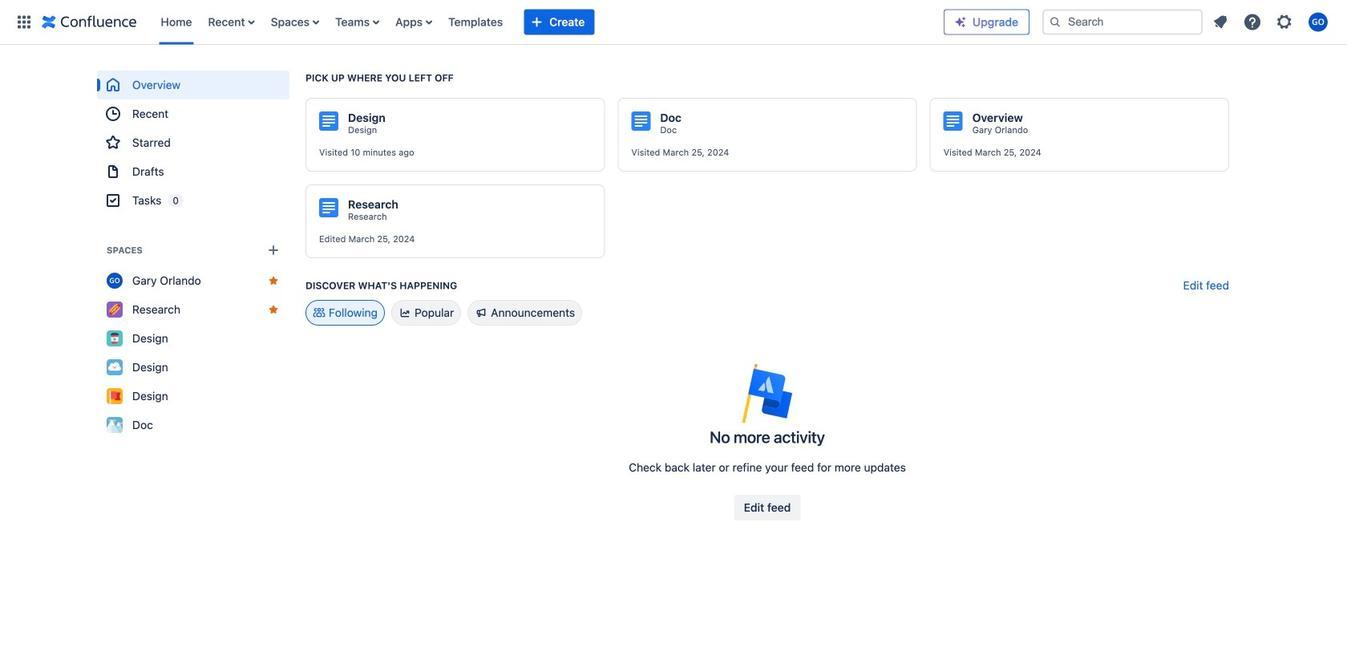 Task type: locate. For each thing, give the bounding box(es) containing it.
button group group
[[735, 495, 801, 521]]

0 horizontal spatial list
[[153, 0, 944, 45]]

confluence image
[[42, 12, 137, 32], [42, 12, 137, 32]]

list for appswitcher icon
[[153, 0, 944, 45]]

settings icon image
[[1276, 12, 1295, 32]]

1 horizontal spatial list
[[1207, 8, 1338, 37]]

search image
[[1049, 16, 1062, 28]]

banner
[[0, 0, 1348, 45]]

group
[[97, 71, 290, 215]]

create a space image
[[264, 241, 283, 260]]

appswitcher icon image
[[14, 12, 34, 32]]

unstar this space image
[[267, 303, 280, 316]]

list
[[153, 0, 944, 45], [1207, 8, 1338, 37]]

None search field
[[1043, 9, 1203, 35]]



Task type: vqa. For each thing, say whether or not it's contained in the screenshot.
YOUR PROFILE AND PREFERENCES icon
yes



Task type: describe. For each thing, give the bounding box(es) containing it.
list for premium image
[[1207, 8, 1338, 37]]

your profile and preferences image
[[1309, 12, 1328, 32]]

Search field
[[1043, 9, 1203, 35]]

unstar this space image
[[267, 274, 280, 287]]

premium image
[[955, 16, 967, 28]]

global element
[[10, 0, 944, 45]]

help icon image
[[1243, 12, 1263, 32]]

notification icon image
[[1211, 12, 1231, 32]]



